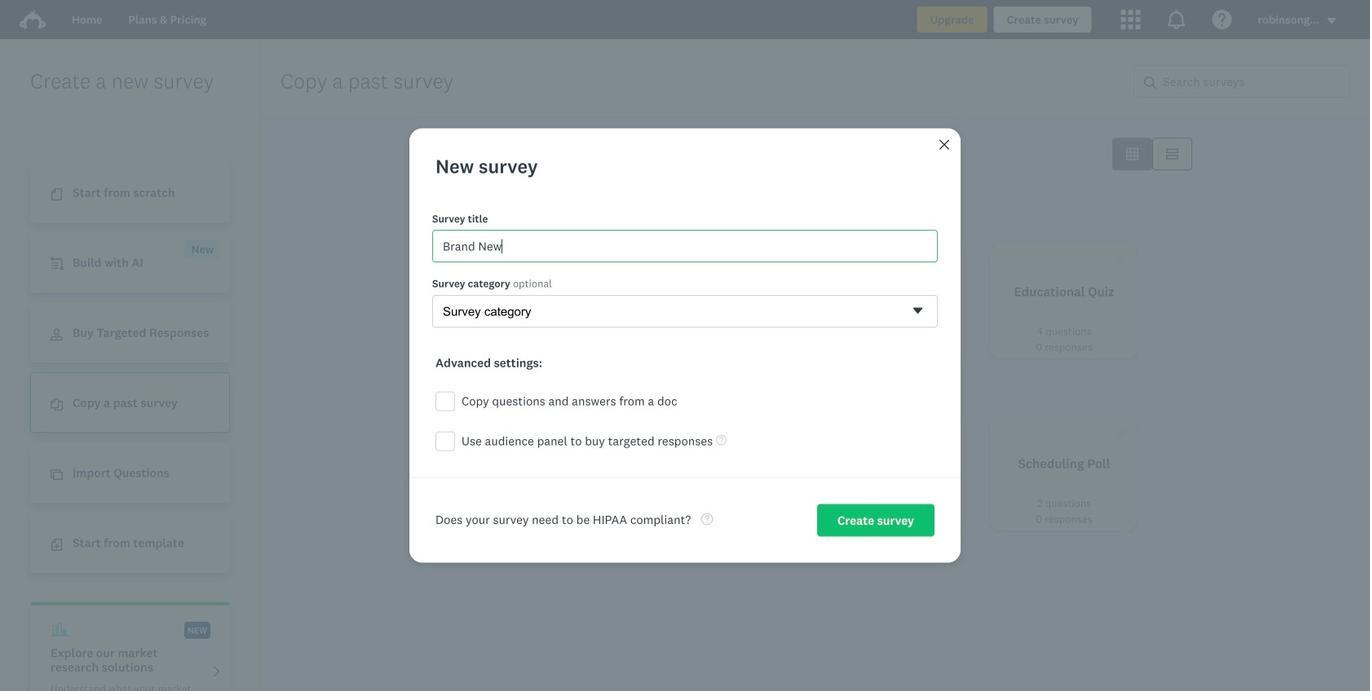 Task type: vqa. For each thing, say whether or not it's contained in the screenshot.
"rewards" Image
no



Task type: locate. For each thing, give the bounding box(es) containing it.
products icon image
[[1121, 10, 1141, 29], [1121, 10, 1141, 29]]

clone image
[[51, 469, 63, 482]]

dialog
[[410, 129, 961, 563]]

help icon image
[[1213, 10, 1232, 29]]

help image
[[701, 513, 713, 526]]

starfilled image
[[596, 255, 609, 267], [769, 255, 782, 267], [596, 427, 609, 439], [1115, 427, 1128, 439]]

dropdown arrow icon image
[[1327, 15, 1338, 26], [1328, 18, 1337, 24]]

user image
[[51, 329, 63, 341]]

chevronright image
[[211, 666, 223, 679]]

close image
[[938, 138, 951, 151], [940, 140, 950, 150]]

textboxmultiple image
[[1167, 148, 1179, 160]]

Survey name field
[[432, 230, 938, 263]]

1 brand logo image from the top
[[20, 7, 46, 33]]

brand logo image
[[20, 7, 46, 33], [20, 10, 46, 29]]

documentplus image
[[51, 540, 63, 552]]



Task type: describe. For each thing, give the bounding box(es) containing it.
Search surveys field
[[1157, 66, 1350, 97]]

document image
[[51, 189, 63, 201]]

search image
[[1145, 77, 1157, 89]]

documentclone image
[[51, 399, 63, 411]]

help image
[[717, 435, 727, 446]]

starfilled image
[[1115, 255, 1128, 267]]

notification center icon image
[[1167, 10, 1187, 29]]

grid image
[[1127, 148, 1139, 160]]

2 brand logo image from the top
[[20, 10, 46, 29]]



